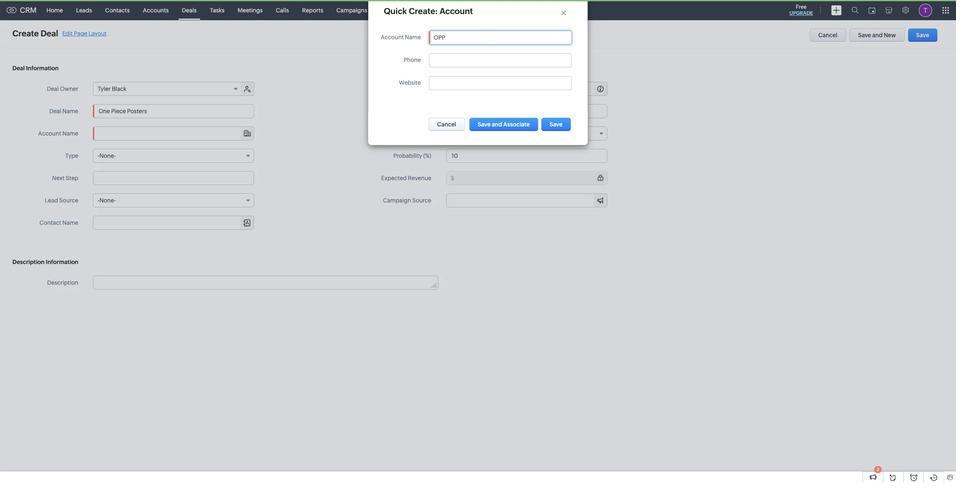 Task type: locate. For each thing, give the bounding box(es) containing it.
0 horizontal spatial source
[[59, 197, 78, 204]]

tasks
[[210, 7, 225, 13]]

source for lead source
[[59, 197, 78, 204]]

name
[[405, 34, 421, 41], [62, 108, 78, 114], [62, 130, 78, 137], [62, 219, 78, 226]]

home
[[47, 7, 63, 13]]

0 horizontal spatial save
[[858, 32, 871, 38]]

home link
[[40, 0, 69, 20]]

revenue
[[408, 175, 432, 181]]

1 vertical spatial account name
[[38, 130, 78, 137]]

account name down deal name
[[38, 130, 78, 137]]

reports link
[[296, 0, 330, 20]]

information for deal information
[[26, 65, 59, 72]]

source for campaign source
[[412, 197, 432, 204]]

crm
[[20, 6, 37, 14]]

campaign source
[[383, 197, 432, 204]]

probability
[[393, 153, 422, 159]]

expected revenue
[[381, 175, 432, 181]]

0 vertical spatial description
[[12, 259, 45, 265]]

account name up phone
[[381, 34, 421, 41]]

deal name
[[49, 108, 78, 114]]

1 vertical spatial information
[[46, 259, 78, 265]]

save
[[858, 32, 871, 38], [917, 32, 930, 38]]

quick
[[384, 6, 407, 16]]

tasks link
[[203, 0, 231, 20]]

save right new
[[917, 32, 930, 38]]

accounts
[[143, 7, 169, 13]]

contact name
[[39, 219, 78, 226]]

probability (%)
[[393, 153, 432, 159]]

1 vertical spatial account
[[38, 130, 61, 137]]

0 vertical spatial account
[[381, 34, 404, 41]]

new
[[884, 32, 896, 38]]

1 vertical spatial description
[[47, 279, 78, 286]]

deal down 'create' on the left
[[12, 65, 25, 72]]

name up phone
[[405, 34, 421, 41]]

account down deal name
[[38, 130, 61, 137]]

deal left owner
[[47, 86, 59, 92]]

2 save from the left
[[917, 32, 930, 38]]

documents
[[381, 7, 412, 13]]

1 horizontal spatial save
[[917, 32, 930, 38]]

source right the lead
[[59, 197, 78, 204]]

information
[[26, 65, 59, 72], [46, 259, 78, 265]]

website
[[399, 79, 421, 86]]

meetings link
[[231, 0, 269, 20]]

projects link
[[446, 0, 481, 20]]

None button
[[429, 118, 465, 131], [470, 118, 538, 131], [429, 118, 465, 131], [470, 118, 538, 131]]

deal owner
[[47, 86, 78, 92]]

contacts
[[105, 7, 130, 13]]

1 horizontal spatial description
[[47, 279, 78, 286]]

0 vertical spatial information
[[26, 65, 59, 72]]

upgrade
[[790, 10, 813, 16]]

lead source
[[45, 197, 78, 204]]

deal down "deal owner"
[[49, 108, 61, 114]]

source down revenue
[[412, 197, 432, 204]]

campaigns
[[337, 7, 367, 13]]

None text field
[[434, 34, 568, 41], [456, 82, 607, 95], [93, 104, 254, 118], [93, 171, 254, 185], [94, 276, 438, 289], [434, 34, 568, 41], [456, 82, 607, 95], [93, 104, 254, 118], [93, 171, 254, 185], [94, 276, 438, 289]]

account
[[381, 34, 404, 41], [38, 130, 61, 137]]

2 source from the left
[[412, 197, 432, 204]]

visits
[[425, 7, 439, 13]]

0 horizontal spatial description
[[12, 259, 45, 265]]

stage
[[416, 130, 432, 137]]

campaigns link
[[330, 0, 374, 20]]

deal information
[[12, 65, 59, 72]]

deal for deal owner
[[47, 86, 59, 92]]

description
[[12, 259, 45, 265], [47, 279, 78, 286]]

next
[[52, 175, 65, 181]]

create: account
[[409, 6, 473, 16]]

quick create: account
[[384, 6, 473, 16]]

None text field
[[446, 149, 608, 163], [456, 172, 607, 185], [446, 149, 608, 163], [456, 172, 607, 185]]

free
[[796, 4, 807, 10]]

None submit
[[542, 118, 571, 131]]

layout
[[89, 30, 107, 37]]

calls link
[[269, 0, 296, 20]]

information up "deal owner"
[[26, 65, 59, 72]]

phone
[[404, 57, 421, 63]]

meetings
[[238, 7, 263, 13]]

save for save
[[917, 32, 930, 38]]

account name
[[381, 34, 421, 41], [38, 130, 78, 137]]

deal left edit
[[41, 29, 58, 38]]

projects
[[452, 7, 474, 13]]

information down contact name
[[46, 259, 78, 265]]

account down quick
[[381, 34, 404, 41]]

source
[[59, 197, 78, 204], [412, 197, 432, 204]]

0 vertical spatial account name
[[381, 34, 421, 41]]

deal for deal name
[[49, 108, 61, 114]]

1 save from the left
[[858, 32, 871, 38]]

deal
[[41, 29, 58, 38], [12, 65, 25, 72], [47, 86, 59, 92], [49, 108, 61, 114]]

leads
[[76, 7, 92, 13]]

1 source from the left
[[59, 197, 78, 204]]

save left the and
[[858, 32, 871, 38]]

accounts link
[[136, 0, 175, 20]]

1 horizontal spatial source
[[412, 197, 432, 204]]

0 horizontal spatial account name
[[38, 130, 78, 137]]



Task type: describe. For each thing, give the bounding box(es) containing it.
name up type
[[62, 130, 78, 137]]

contact
[[39, 219, 61, 226]]

type
[[65, 153, 78, 159]]

create deal edit page layout
[[12, 29, 107, 38]]

1 horizontal spatial account name
[[381, 34, 421, 41]]

leads link
[[69, 0, 99, 20]]

save button
[[908, 29, 938, 42]]

description for description information
[[12, 259, 45, 265]]

save for save and new
[[858, 32, 871, 38]]

cancel button
[[810, 29, 847, 42]]

reports
[[302, 7, 323, 13]]

(%)
[[423, 153, 432, 159]]

name down owner
[[62, 108, 78, 114]]

name right contact
[[62, 219, 78, 226]]

calls
[[276, 7, 289, 13]]

free upgrade
[[790, 4, 813, 16]]

description information
[[12, 259, 78, 265]]

0 horizontal spatial account
[[38, 130, 61, 137]]

deal for deal information
[[12, 65, 25, 72]]

and
[[873, 32, 883, 38]]

contacts link
[[99, 0, 136, 20]]

crm link
[[7, 6, 37, 14]]

next step
[[52, 175, 78, 181]]

owner
[[60, 86, 78, 92]]

create
[[12, 29, 39, 38]]

documents link
[[374, 0, 418, 20]]

amount
[[410, 86, 432, 92]]

deals link
[[175, 0, 203, 20]]

1 horizontal spatial account
[[381, 34, 404, 41]]

lead
[[45, 197, 58, 204]]

edit
[[62, 30, 73, 37]]

visits link
[[418, 0, 446, 20]]

deals
[[182, 7, 197, 13]]

information for description information
[[46, 259, 78, 265]]

cancel
[[819, 32, 838, 38]]

page
[[74, 30, 87, 37]]

save and new
[[858, 32, 896, 38]]

MMM D, YYYY text field
[[446, 104, 608, 118]]

edit page layout link
[[62, 30, 107, 37]]

2
[[877, 467, 880, 472]]

campaign
[[383, 197, 411, 204]]

save and new button
[[850, 29, 905, 42]]

expected
[[381, 175, 407, 181]]

description for description
[[47, 279, 78, 286]]

step
[[66, 175, 78, 181]]



Task type: vqa. For each thing, say whether or not it's contained in the screenshot.
Campaign Source
yes



